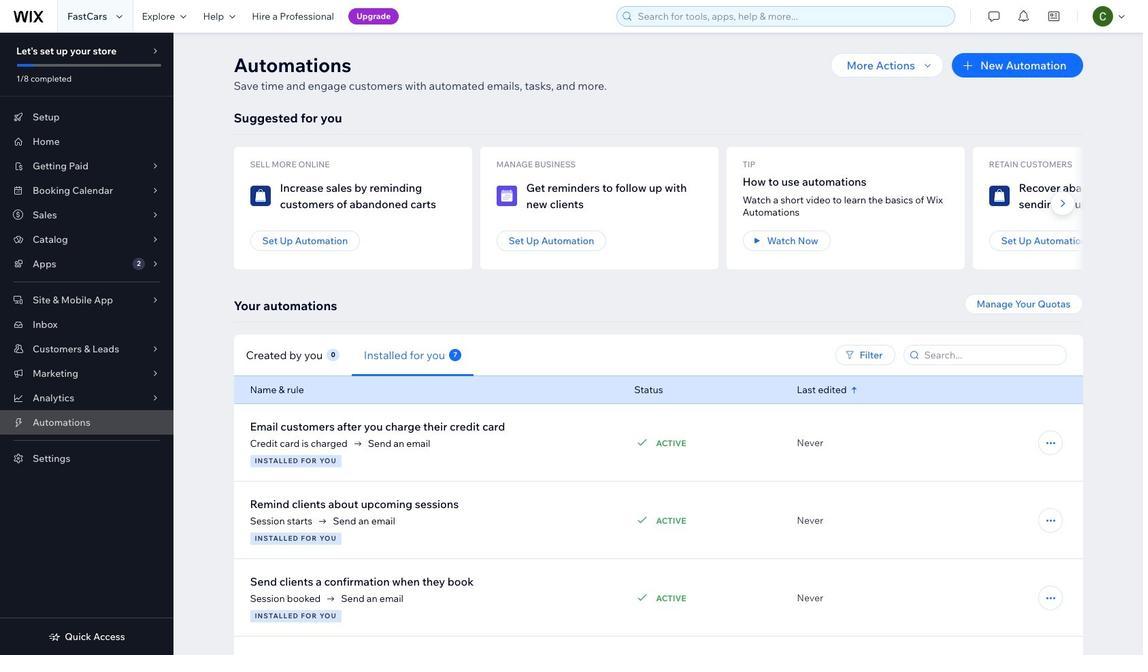 Task type: describe. For each thing, give the bounding box(es) containing it.
category image
[[990, 186, 1010, 206]]



Task type: vqa. For each thing, say whether or not it's contained in the screenshot.
category icon
yes



Task type: locate. For each thing, give the bounding box(es) containing it.
Search for tools, apps, help & more... field
[[634, 7, 951, 26]]

0 horizontal spatial category image
[[250, 186, 271, 206]]

1 horizontal spatial category image
[[497, 186, 517, 206]]

Search... field
[[921, 346, 1062, 365]]

category image
[[250, 186, 271, 206], [497, 186, 517, 206]]

2 category image from the left
[[497, 186, 517, 206]]

sidebar element
[[0, 33, 174, 656]]

1 category image from the left
[[250, 186, 271, 206]]

list
[[234, 147, 1144, 270]]

tab list
[[234, 335, 664, 376]]



